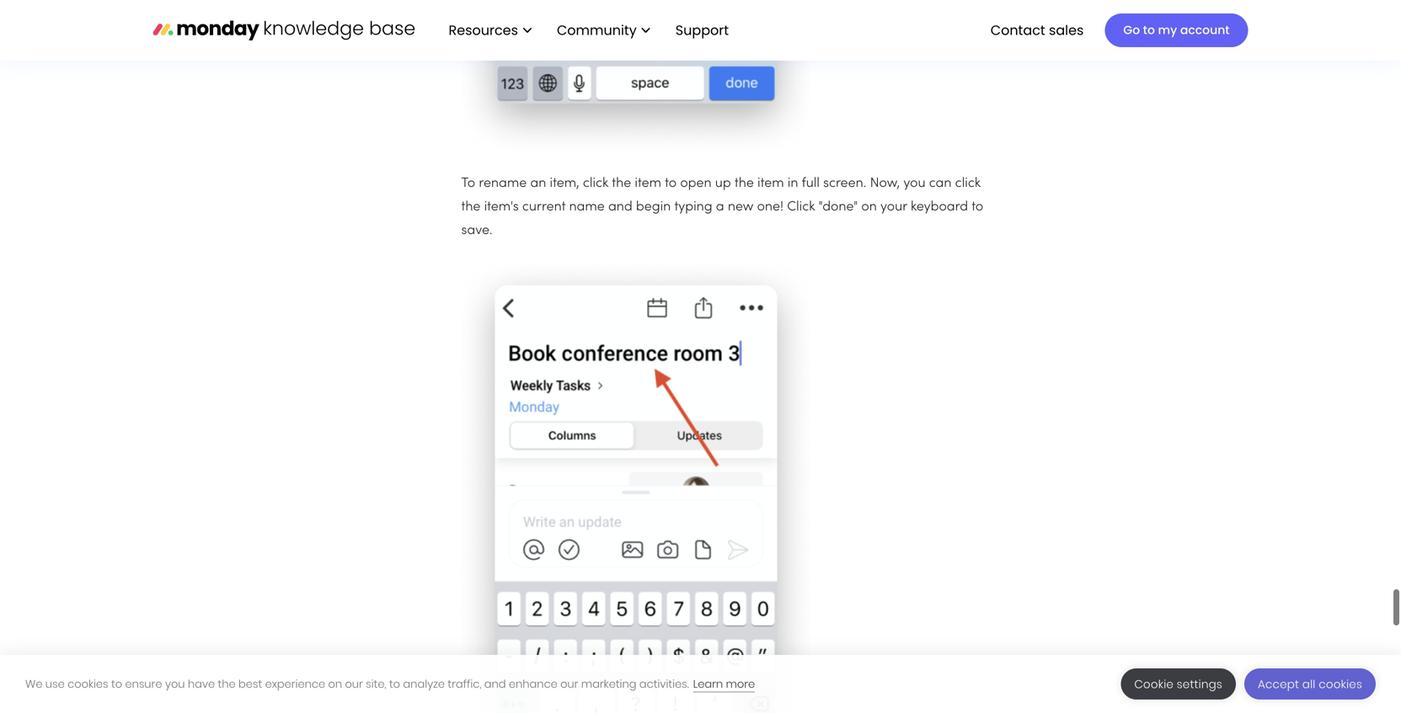 Task type: locate. For each thing, give the bounding box(es) containing it.
click up name
[[583, 177, 609, 190]]

0 horizontal spatial on
[[328, 677, 342, 692]]

learn more link
[[693, 677, 755, 693]]

0 horizontal spatial item
[[635, 177, 662, 190]]

account
[[1181, 22, 1230, 38]]

community link
[[549, 16, 659, 45]]

and right traffic,
[[484, 677, 506, 692]]

item
[[635, 177, 662, 190], [758, 177, 784, 190]]

cookies right use
[[68, 677, 108, 692]]

cookies
[[68, 677, 108, 692], [1319, 677, 1363, 693]]

activities.
[[640, 677, 689, 692]]

main element
[[432, 0, 1249, 61]]

on
[[862, 201, 877, 214], [328, 677, 342, 692]]

experience
[[265, 677, 325, 692]]

1 horizontal spatial you
[[904, 177, 926, 190]]

1 horizontal spatial and
[[609, 201, 633, 214]]

our right 'enhance'
[[561, 677, 579, 692]]

1 vertical spatial and
[[484, 677, 506, 692]]

settings
[[1177, 677, 1223, 693]]

have
[[188, 677, 215, 692]]

item,
[[550, 177, 580, 190]]

begin
[[636, 201, 671, 214]]

0 horizontal spatial and
[[484, 677, 506, 692]]

a
[[716, 201, 725, 214]]

analyze
[[403, 677, 445, 692]]

screen.
[[824, 177, 867, 190]]

0 vertical spatial on
[[862, 201, 877, 214]]

accept all cookies button
[[1245, 669, 1376, 700]]

you
[[904, 177, 926, 190], [165, 677, 185, 692]]

open
[[680, 177, 712, 190]]

list
[[432, 0, 743, 61]]

the
[[612, 177, 631, 190], [735, 177, 754, 190], [461, 201, 481, 214], [218, 677, 236, 692]]

an
[[531, 177, 546, 190]]

item up begin
[[635, 177, 662, 190]]

1 horizontal spatial item
[[758, 177, 784, 190]]

the right up
[[735, 177, 754, 190]]

new
[[728, 201, 754, 214]]

2 cookies from the left
[[1319, 677, 1363, 693]]

"done"
[[819, 201, 858, 214]]

0 horizontal spatial cookies
[[68, 677, 108, 692]]

on inside dialog
[[328, 677, 342, 692]]

contact sales
[[991, 20, 1084, 39]]

save.
[[461, 225, 493, 237]]

1 horizontal spatial our
[[561, 677, 579, 692]]

1 vertical spatial on
[[328, 677, 342, 692]]

marketing
[[581, 677, 637, 692]]

and
[[609, 201, 633, 214], [484, 677, 506, 692]]

cookies inside button
[[1319, 677, 1363, 693]]

2 our from the left
[[561, 677, 579, 692]]

on right experience
[[328, 677, 342, 692]]

the left best
[[218, 677, 236, 692]]

dialog containing cookie settings
[[0, 656, 1402, 714]]

click right the can
[[956, 177, 981, 190]]

to right go
[[1144, 22, 1156, 38]]

to rename an item, click the item to open up the item in full screen. now, you can click the item's current name and begin typing a new one! click "done" on your keyboard to save.
[[461, 177, 984, 237]]

you inside dialog
[[165, 677, 185, 692]]

on left your
[[862, 201, 877, 214]]

0 vertical spatial and
[[609, 201, 633, 214]]

you left the can
[[904, 177, 926, 190]]

to
[[1144, 22, 1156, 38], [665, 177, 677, 190], [972, 201, 984, 214], [111, 677, 122, 692], [389, 677, 400, 692]]

0 horizontal spatial you
[[165, 677, 185, 692]]

contact sales link
[[983, 16, 1093, 45]]

monday.com logo image
[[153, 12, 415, 48]]

1 horizontal spatial on
[[862, 201, 877, 214]]

up
[[715, 177, 731, 190]]

sales
[[1049, 20, 1084, 39]]

on inside the to rename an item, click the item to open up the item in full screen. now, you can click the item's current name and begin typing a new one! click "done" on your keyboard to save.
[[862, 201, 877, 214]]

we
[[25, 677, 43, 692]]

the down the to
[[461, 201, 481, 214]]

click
[[583, 177, 609, 190], [956, 177, 981, 190]]

your
[[881, 201, 908, 214]]

item left in
[[758, 177, 784, 190]]

resources
[[449, 20, 518, 39]]

dialog
[[0, 656, 1402, 714]]

to left ensure
[[111, 677, 122, 692]]

0 horizontal spatial our
[[345, 677, 363, 692]]

our left site,
[[345, 677, 363, 692]]

learn
[[693, 677, 723, 692]]

1 item from the left
[[635, 177, 662, 190]]

you left have
[[165, 677, 185, 692]]

0 horizontal spatial click
[[583, 177, 609, 190]]

and left begin
[[609, 201, 633, 214]]

1 cookies from the left
[[68, 677, 108, 692]]

cookie settings button
[[1121, 669, 1236, 700]]

rename
[[479, 177, 527, 190]]

our
[[345, 677, 363, 692], [561, 677, 579, 692]]

1 horizontal spatial click
[[956, 177, 981, 190]]

item's
[[484, 201, 519, 214]]

accept all cookies
[[1258, 677, 1363, 693]]

support link
[[667, 16, 743, 45], [676, 20, 734, 39]]

cookies right all
[[1319, 677, 1363, 693]]

0 vertical spatial you
[[904, 177, 926, 190]]

1 vertical spatial you
[[165, 677, 185, 692]]

you inside the to rename an item, click the item to open up the item in full screen. now, you can click the item's current name and begin typing a new one! click "done" on your keyboard to save.
[[904, 177, 926, 190]]

1 horizontal spatial cookies
[[1319, 677, 1363, 693]]



Task type: describe. For each thing, give the bounding box(es) containing it.
ensure
[[125, 677, 162, 692]]

all
[[1303, 677, 1316, 693]]

support
[[676, 20, 729, 39]]

best
[[239, 677, 262, 692]]

use
[[45, 677, 65, 692]]

my
[[1159, 22, 1178, 38]]

and inside dialog
[[484, 677, 506, 692]]

we use cookies to ensure you have the best experience on our site, to analyze traffic, and enhance our marketing activities. learn more
[[25, 677, 755, 692]]

2 item from the left
[[758, 177, 784, 190]]

2 click from the left
[[956, 177, 981, 190]]

to inside go to my account link
[[1144, 22, 1156, 38]]

the inside dialog
[[218, 677, 236, 692]]

go to my account link
[[1105, 13, 1249, 47]]

1 click from the left
[[583, 177, 609, 190]]

to right "keyboard"
[[972, 201, 984, 214]]

cookies for all
[[1319, 677, 1363, 693]]

list containing resources
[[432, 0, 743, 61]]

to left open
[[665, 177, 677, 190]]

now,
[[870, 177, 900, 190]]

contact
[[991, 20, 1046, 39]]

community
[[557, 20, 637, 39]]

222.png image
[[461, 256, 810, 714]]

the right item,
[[612, 177, 631, 190]]

typing
[[675, 201, 713, 214]]

can
[[929, 177, 952, 190]]

site,
[[366, 677, 387, 692]]

one!
[[757, 201, 784, 214]]

keyboard
[[911, 201, 969, 214]]

7.png image
[[461, 0, 810, 158]]

in
[[788, 177, 799, 190]]

go
[[1124, 22, 1141, 38]]

go to my account
[[1124, 22, 1230, 38]]

cookie settings
[[1135, 677, 1223, 693]]

traffic,
[[448, 677, 482, 692]]

to right site,
[[389, 677, 400, 692]]

name
[[569, 201, 605, 214]]

cookie
[[1135, 677, 1174, 693]]

click
[[787, 201, 815, 214]]

enhance
[[509, 677, 558, 692]]

resources link
[[440, 16, 540, 45]]

full
[[802, 177, 820, 190]]

accept
[[1258, 677, 1300, 693]]

more
[[726, 677, 755, 692]]

current
[[522, 201, 566, 214]]

and inside the to rename an item, click the item to open up the item in full screen. now, you can click the item's current name and begin typing a new one! click "done" on your keyboard to save.
[[609, 201, 633, 214]]

1 our from the left
[[345, 677, 363, 692]]

cookies for use
[[68, 677, 108, 692]]

to
[[461, 177, 476, 190]]



Task type: vqa. For each thing, say whether or not it's contained in the screenshot.
'or'
no



